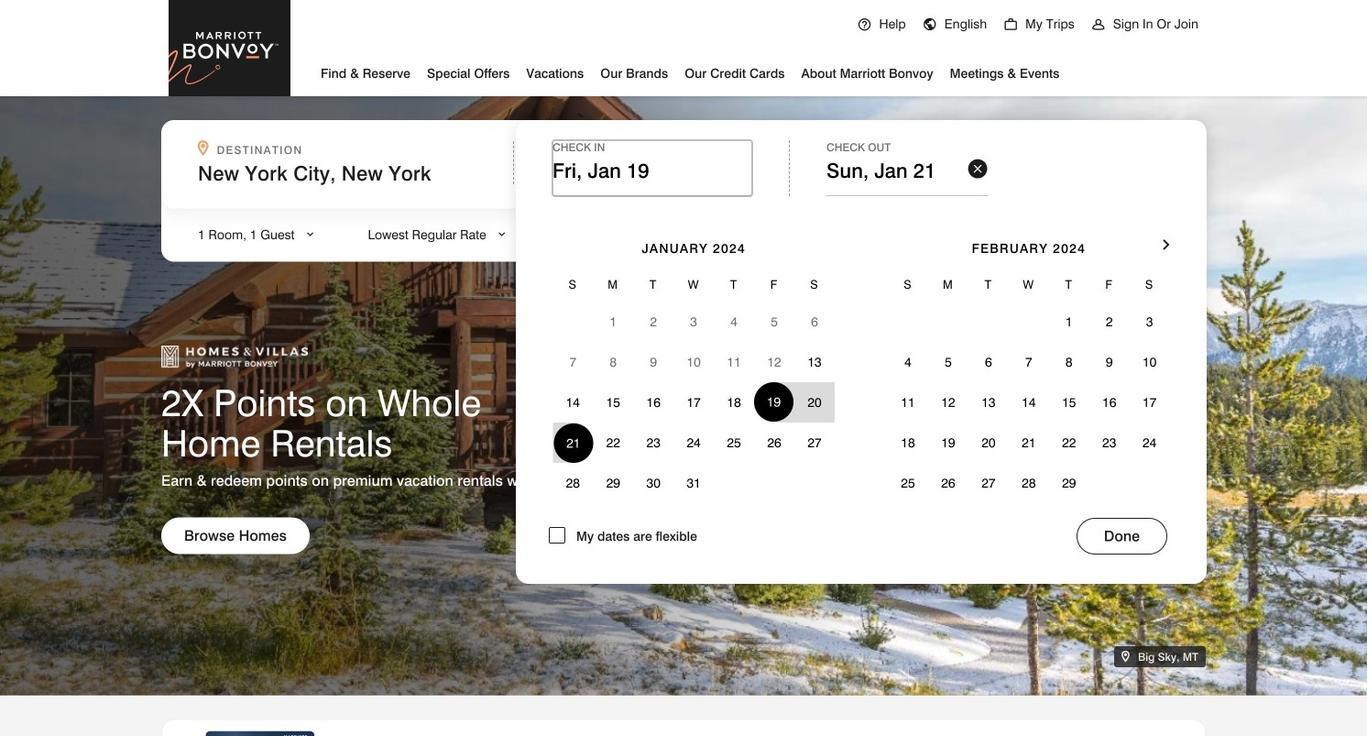 Task type: locate. For each thing, give the bounding box(es) containing it.
1 row group from the left
[[553, 302, 835, 503]]

2 horizontal spatial round image
[[1092, 17, 1106, 32]]

0 horizontal spatial row group
[[553, 302, 835, 503]]

marriott bonvoy boundless® credit card from chase image
[[184, 731, 336, 736]]

location image
[[1122, 650, 1136, 664]]

row
[[553, 267, 835, 302], [888, 267, 1171, 302], [553, 302, 835, 342], [888, 302, 1171, 342], [553, 342, 835, 382], [888, 342, 1171, 382], [553, 382, 835, 423], [888, 382, 1171, 423], [553, 423, 835, 463], [888, 423, 1171, 463], [553, 463, 835, 503], [888, 463, 1171, 503]]

1 horizontal spatial row group
[[888, 302, 1171, 503]]

2 dropdown down image from the left
[[496, 227, 509, 243]]

2 round image from the left
[[923, 17, 938, 32]]

2 row group from the left
[[888, 302, 1171, 503]]

1 horizontal spatial round image
[[923, 17, 938, 32]]

1 horizontal spatial dropdown down image
[[496, 227, 509, 243]]

row group
[[553, 302, 835, 503], [888, 302, 1171, 503]]

wed jan 10 2024 cell
[[674, 342, 714, 382]]

1 dropdown down image from the left
[[304, 227, 317, 243]]

dropdown down image
[[304, 227, 317, 243], [496, 227, 509, 243]]

0 horizontal spatial round image
[[858, 17, 872, 32]]

0 horizontal spatial grid
[[553, 215, 835, 503]]

thu jan 11 2024 cell
[[714, 342, 755, 382]]

1 horizontal spatial grid
[[888, 215, 1171, 503]]

tue jan 02 2024 cell
[[634, 302, 674, 342]]

grid
[[553, 215, 835, 503], [888, 215, 1171, 503]]

0 horizontal spatial dropdown down image
[[304, 227, 317, 243]]

fri jan 12 2024 cell
[[755, 342, 795, 382]]

round image
[[858, 17, 872, 32], [923, 17, 938, 32], [1092, 17, 1106, 32]]

mon jan 01 2024 cell
[[593, 302, 634, 342]]

round image
[[1004, 17, 1019, 32]]

wed jan 03 2024 cell
[[674, 302, 714, 342]]

None search field
[[161, 120, 1208, 584]]



Task type: describe. For each thing, give the bounding box(es) containing it.
mon jan 08 2024 cell
[[593, 342, 634, 382]]

fri jan 05 2024 cell
[[755, 302, 795, 342]]

3 round image from the left
[[1092, 17, 1106, 32]]

destination field
[[198, 161, 502, 185]]

homes & villas by marriott bonvoy image
[[161, 346, 308, 368]]

tue jan 09 2024 cell
[[634, 342, 674, 382]]

sat jan 06 2024 cell
[[795, 302, 835, 342]]

thu jan 04 2024 cell
[[714, 302, 755, 342]]

1 grid from the left
[[553, 215, 835, 503]]

1 round image from the left
[[858, 17, 872, 32]]

2 grid from the left
[[888, 215, 1171, 503]]

sun jan 07 2024 cell
[[553, 342, 593, 382]]

Where can we take you? text field
[[198, 161, 479, 185]]



Task type: vqa. For each thing, say whether or not it's contained in the screenshot.
first round image from left
yes



